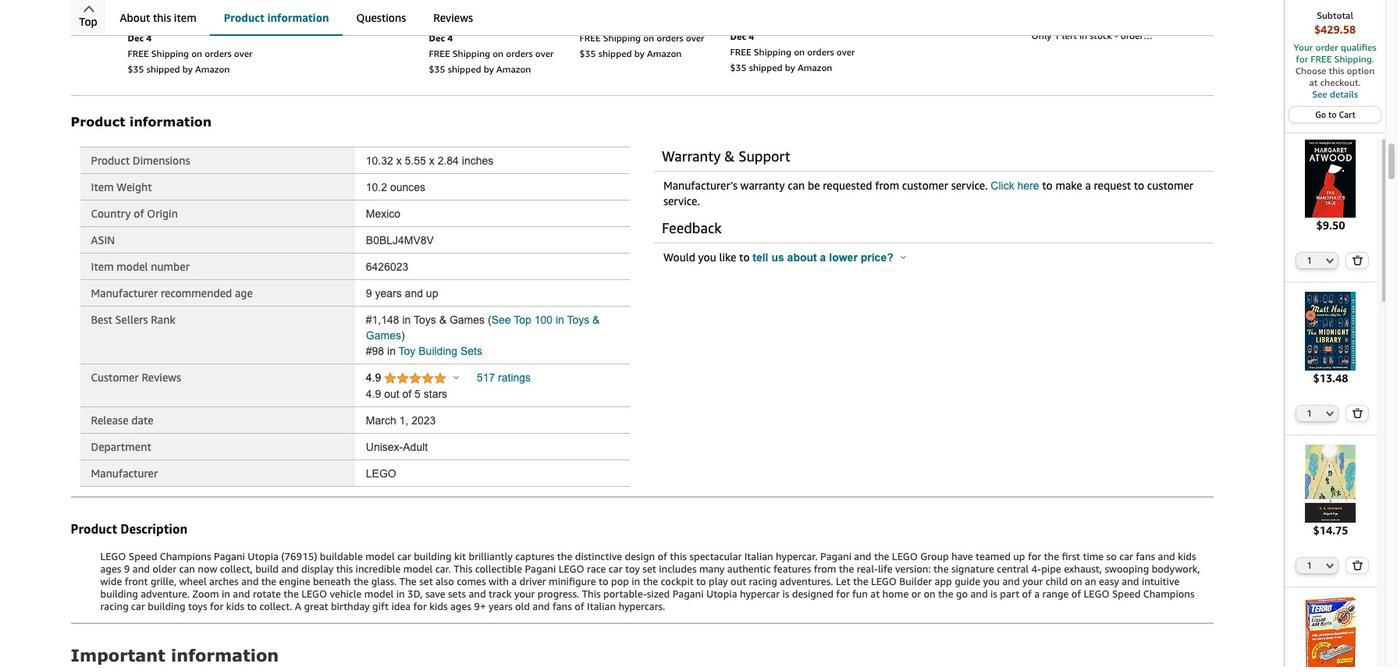 Task type: describe. For each thing, give the bounding box(es) containing it.
0 horizontal spatial racing
[[100, 600, 129, 613]]

item for item weight
[[91, 181, 114, 194]]

only
[[1032, 30, 1052, 42]]

of left 5
[[403, 388, 412, 401]]

2 horizontal spatial building
[[414, 550, 452, 563]]

this up cockpit
[[670, 550, 687, 563]]

go to cart
[[1316, 109, 1356, 119]]

$13.48
[[1314, 371, 1349, 385]]

the left real-
[[839, 563, 855, 575]]

1 is from the left
[[783, 588, 790, 600]]

0 horizontal spatial building
[[100, 588, 138, 600]]

manufacturer recommended age
[[91, 287, 253, 300]]

dimensions
[[133, 154, 190, 167]]

life
[[878, 563, 893, 575]]

1 horizontal spatial monday,
[[501, 17, 538, 28]]

the left engine
[[261, 575, 277, 588]]

1 horizontal spatial italian
[[745, 550, 774, 563]]

option
[[1348, 65, 1376, 77]]

2 is from the left
[[991, 588, 998, 600]]

delete image for $14.75
[[1353, 561, 1364, 571]]

important
[[71, 646, 165, 665]]

2 it from the left
[[447, 17, 453, 28]]

central
[[998, 563, 1029, 575]]

warranty & support
[[662, 148, 791, 165]]

toys inside see top 100 in toys & games
[[567, 314, 590, 327]]

mexico
[[366, 208, 401, 220]]

9+
[[474, 600, 486, 613]]

make
[[1056, 179, 1083, 192]]

the right let
[[854, 575, 869, 588]]

minifigure
[[549, 575, 596, 588]]

now
[[198, 563, 217, 575]]

1 vertical spatial reviews
[[142, 371, 181, 384]]

4.9 button
[[366, 372, 460, 387]]

this left item
[[153, 11, 171, 24]]

1,
[[400, 415, 409, 427]]

lego speed champions pagani utopia (76915) buildable model car building kit brilliantly captures the distinctive design of this spectacular italian hypercar. pagani and the lego group have teamed up for the first time so car fans and kids ages 9 and older can now collect, build and display this incredible model car. this collectible pagani lego race car toy set includes many authentic features from the real-life version: the signature central 4-pipe exhaust, swooping bodywork, wide front grille, wheel arches and the engine beneath the glass. the set also comes with a driver minifigure to pop in the cockpit to play out racing adventures. let the lego builder app guide you and your child on an easy and intuitive building adventure. zoom in and rotate the lego vehicle model in 3d, save sets and track your progress. this portable-sized pagani utopia hypercar is designed for fun at home or on the go and is part of a range of lego speed champions racing car building toys for kids to collect. a great birthday gift idea for kids ages 9+ years old and fans of italian hypercars.
[[100, 550, 1201, 613]]

asin
[[91, 234, 115, 247]]

see top 100 in toys & games link
[[366, 314, 600, 342]]

2 as from the left
[[188, 17, 197, 28]]

pagani up let
[[821, 550, 852, 563]]

tell us about a lower price?
[[753, 252, 897, 264]]

1 vertical spatial ages
[[451, 600, 472, 613]]

popover image inside 4.9 button
[[454, 376, 460, 380]]

1 horizontal spatial building
[[148, 600, 186, 613]]

track
[[489, 588, 512, 600]]

dropdown image
[[1327, 258, 1335, 264]]

1 horizontal spatial utopia
[[707, 588, 738, 600]]

0 horizontal spatial out
[[384, 388, 400, 401]]

10.32 x 5.55 x 2.84 inches
[[366, 155, 494, 167]]

amazon inside the monday, dec 4 free shipping on orders over $35 shipped by amazon
[[798, 62, 833, 74]]

weight
[[117, 181, 152, 194]]

of down minifigure
[[575, 600, 585, 613]]

monday, inside the monday, dec 4 free shipping on orders over $35 shipped by amazon
[[802, 15, 840, 27]]

car.
[[435, 563, 451, 575]]

go to cart link
[[1290, 107, 1381, 123]]

0 vertical spatial top
[[79, 15, 97, 28]]

support
[[739, 148, 791, 165]]

games inside see top 100 in toys & games
[[366, 330, 401, 342]]

and left rotate
[[233, 588, 250, 600]]

in right zoom
[[222, 588, 230, 600]]

soon.
[[1032, 42, 1055, 54]]

and right arches
[[241, 575, 259, 588]]

tell
[[753, 252, 769, 264]]

us
[[772, 252, 785, 264]]

request
[[1094, 179, 1132, 192]]

pagani up arches
[[214, 550, 245, 563]]

item for item model number
[[91, 260, 114, 274]]

real-
[[857, 563, 878, 575]]

4 as from the left
[[489, 17, 498, 28]]

sellers
[[115, 313, 148, 327]]

to left play
[[697, 575, 706, 588]]

and right the easy
[[1122, 575, 1140, 588]]

and up #1,148 in toys & games (
[[405, 288, 423, 300]]

customer inside to make a request to customer service.
[[1148, 179, 1194, 192]]

lego left race
[[559, 563, 585, 575]]

2 get it as soon as from the left
[[429, 17, 501, 28]]

model left number
[[117, 260, 148, 274]]

1 horizontal spatial fans
[[1136, 550, 1156, 563]]

2 vertical spatial information
[[171, 646, 279, 665]]

car left "toy"
[[609, 563, 623, 575]]

9 inside lego speed champions pagani utopia (76915) buildable model car building kit brilliantly captures the distinctive design of this spectacular italian hypercar. pagani and the lego group have teamed up for the first time so car fans and kids ages 9 and older can now collect, build and display this incredible model car. this collectible pagani lego race car toy set includes many authentic features from the real-life version: the signature central 4-pipe exhaust, swooping bodywork, wide front grille, wheel arches and the engine beneath the glass. the set also comes with a driver minifigure to pop in the cockpit to play out racing adventures. let the lego builder app guide you and your child on an easy and intuitive building adventure. zoom in and rotate the lego vehicle model in 3d, save sets and track your progress. this portable-sized pagani utopia hypercar is designed for fun at home or on the go and is part of a range of lego speed champions racing car building toys for kids to collect. a great birthday gift idea for kids ages 9+ years old and fans of italian hypercars.
[[124, 563, 130, 575]]

pagani up progress. on the left of page
[[525, 563, 556, 575]]

1 horizontal spatial reviews
[[434, 11, 473, 24]]

from inside lego speed champions pagani utopia (76915) buildable model car building kit brilliantly captures the distinctive design of this spectacular italian hypercar. pagani and the lego group have teamed up for the first time so car fans and kids ages 9 and older can now collect, build and display this incredible model car. this collectible pagani lego race car toy set includes many authentic features from the real-life version: the signature central 4-pipe exhaust, swooping bodywork, wide front grille, wheel arches and the engine beneath the glass. the set also comes with a driver minifigure to pop in the cockpit to play out racing adventures. let the lego builder app guide you and your child on an easy and intuitive building adventure. zoom in and rotate the lego vehicle model in 3d, save sets and track your progress. this portable-sized pagani utopia hypercar is designed for fun at home or on the go and is part of a range of lego speed champions racing car building toys for kids to collect. a great birthday gift idea for kids ages 9+ years old and fans of italian hypercars.
[[814, 563, 837, 575]]

1 vertical spatial information
[[130, 114, 212, 129]]

choose
[[1296, 65, 1327, 77]]

0 horizontal spatial kids
[[226, 600, 244, 613]]

1 horizontal spatial set
[[643, 563, 657, 575]]

model down incredible
[[365, 588, 394, 600]]

5.55
[[405, 155, 426, 167]]

vehicle
[[330, 588, 362, 600]]

0 vertical spatial ages
[[100, 563, 121, 575]]

app
[[935, 575, 953, 588]]

only 1 left in stock - order soon.
[[1032, 30, 1144, 54]]

subtotal
[[1318, 9, 1354, 21]]

517
[[477, 372, 495, 384]]

can inside lego speed champions pagani utopia (76915) buildable model car building kit brilliantly captures the distinctive design of this spectacular italian hypercar. pagani and the lego group have teamed up for the first time so car fans and kids ages 9 and older can now collect, build and display this incredible model car. this collectible pagani lego race car toy set includes many authentic features from the real-life version: the signature central 4-pipe exhaust, swooping bodywork, wide front grille, wheel arches and the engine beneath the glass. the set also comes with a driver minifigure to pop in the cockpit to play out racing adventures. let the lego builder app guide you and your child on an easy and intuitive building adventure. zoom in and rotate the lego vehicle model in 3d, save sets and track your progress. this portable-sized pagani utopia hypercar is designed for fun at home or on the go and is part of a range of lego speed champions racing car building toys for kids to collect. a great birthday gift idea for kids ages 9+ years old and fans of italian hypercars.
[[179, 563, 195, 575]]

model up glass.
[[366, 550, 395, 563]]

0 horizontal spatial product information
[[71, 114, 212, 129]]

malgudi days (penguin classics) image
[[1292, 445, 1371, 523]]

front
[[125, 575, 148, 588]]

item model number
[[91, 260, 190, 274]]

a left lower at the right top
[[820, 252, 827, 264]]

product description
[[71, 522, 188, 537]]

& inside see top 100 in toys & games
[[593, 314, 600, 327]]

1 horizontal spatial service.
[[952, 179, 988, 192]]

and left 4-
[[1003, 575, 1020, 588]]

zoom
[[192, 588, 219, 600]]

1 get from the left
[[128, 17, 143, 28]]

time
[[1083, 550, 1104, 563]]

and up "intuitive"
[[1159, 550, 1176, 563]]

1 inside only 1 left in stock - order soon.
[[1055, 30, 1060, 42]]

0 vertical spatial speed
[[129, 550, 157, 563]]

about
[[120, 11, 150, 24]]

on inside the monday, dec 4 free shipping on orders over $35 shipped by amazon
[[794, 46, 805, 58]]

0 horizontal spatial free shipping on orders over $35 shipped by amazon
[[128, 48, 253, 75]]

to right go
[[1329, 109, 1338, 119]]

subtotal $429.58
[[1315, 9, 1357, 36]]

warranty
[[662, 148, 721, 165]]

dec inside the monday, dec 4 free shipping on orders over $35 shipped by amazon
[[731, 31, 747, 42]]

0 horizontal spatial set
[[419, 575, 433, 588]]

1 vertical spatial this
[[582, 588, 601, 600]]

years inside lego speed champions pagani utopia (76915) buildable model car building kit brilliantly captures the distinctive design of this spectacular italian hypercar. pagani and the lego group have teamed up for the first time so car fans and kids ages 9 and older can now collect, build and display this incredible model car. this collectible pagani lego race car toy set includes many authentic features from the real-life version: the signature central 4-pipe exhaust, swooping bodywork, wide front grille, wheel arches and the engine beneath the glass. the set also comes with a driver minifigure to pop in the cockpit to play out racing adventures. let the lego builder app guide you and your child on an easy and intuitive building adventure. zoom in and rotate the lego vehicle model in 3d, save sets and track your progress. this portable-sized pagani utopia hypercar is designed for fun at home or on the go and is part of a range of lego speed champions racing car building toys for kids to collect. a great birthday gift idea for kids ages 9+ years old and fans of italian hypercars.
[[489, 600, 513, 613]]

$14.75
[[1314, 524, 1349, 537]]

important information
[[71, 646, 279, 665]]

lego up wide
[[100, 550, 126, 563]]

cart
[[1340, 109, 1356, 119]]

details
[[1331, 88, 1359, 100]]

the left version:
[[875, 550, 890, 563]]

this up vehicle
[[336, 563, 353, 575]]

of left origin
[[134, 207, 144, 220]]

0 vertical spatial information
[[267, 11, 329, 24]]

be
[[808, 179, 820, 192]]

inches
[[462, 155, 494, 167]]

the left go
[[939, 588, 954, 600]]

car up the
[[398, 550, 411, 563]]

intuitive
[[1142, 575, 1180, 588]]

by inside the monday, dec 4 free shipping on orders over $35 shipped by amazon
[[785, 62, 796, 74]]

in left toy
[[387, 345, 396, 358]]

a right with at the bottom left of page
[[512, 575, 517, 588]]

and right 'old'
[[533, 600, 550, 613]]

2 horizontal spatial &
[[725, 148, 735, 165]]

to right request
[[1134, 179, 1145, 192]]

and left older
[[133, 563, 150, 575]]

model left car.
[[404, 563, 433, 575]]

lego right fun
[[871, 575, 897, 588]]

shipped inside the monday, dec 4 free shipping on orders over $35 shipped by amazon
[[749, 62, 783, 74]]

stock
[[1090, 30, 1113, 42]]

1 x from the left
[[396, 155, 402, 167]]

popover image inside tell us about a lower price? button
[[901, 256, 907, 259]]

#1,148 in toys & games (
[[366, 314, 492, 327]]

4.9 out of 5 stars
[[366, 388, 448, 401]]

to make a request to customer service.
[[664, 179, 1194, 208]]

captures
[[516, 550, 555, 563]]

teamed
[[976, 550, 1011, 563]]

2 get from the left
[[429, 17, 444, 28]]

product up item weight at the top left
[[91, 154, 130, 167]]

4 inside the monday, dec 4 free shipping on orders over $35 shipped by amazon
[[749, 31, 755, 42]]

features
[[774, 563, 812, 575]]

$9.50
[[1317, 219, 1346, 232]]

shipping inside the monday, dec 4 free shipping on orders over $35 shipped by amazon
[[754, 46, 792, 58]]

item weight
[[91, 181, 152, 194]]

lego down exhaust,
[[1084, 588, 1110, 600]]

#98 in toy building sets
[[366, 345, 483, 358]]

car right 'so'
[[1120, 550, 1134, 563]]

b0blj4mv8v
[[366, 234, 434, 247]]

manufacturer for manufacturer recommended age
[[91, 287, 158, 300]]

an
[[1086, 575, 1097, 588]]

the right "toy"
[[643, 575, 658, 588]]

1 customer from the left
[[903, 179, 949, 192]]

up inside lego speed champions pagani utopia (76915) buildable model car building kit brilliantly captures the distinctive design of this spectacular italian hypercar. pagani and the lego group have teamed up for the first time so car fans and kids ages 9 and older can now collect, build and display this incredible model car. this collectible pagani lego race car toy set includes many authentic features from the real-life version: the signature central 4-pipe exhaust, swooping bodywork, wide front grille, wheel arches and the engine beneath the glass. the set also comes with a driver minifigure to pop in the cockpit to play out racing adventures. let the lego builder app guide you and your child on an easy and intuitive building adventure. zoom in and rotate the lego vehicle model in 3d, save sets and track your progress. this portable-sized pagani utopia hypercar is designed for fun at home or on the go and is part of a range of lego speed champions racing car building toys for kids to collect. a great birthday gift idea for kids ages 9+ years old and fans of italian hypercars.
[[1014, 550, 1026, 563]]

10.2
[[366, 181, 387, 194]]

free inside the monday, dec 4 free shipping on orders over $35 shipped by amazon
[[731, 46, 752, 58]]

delete image for $13.48
[[1353, 408, 1364, 418]]

2 horizontal spatial kids
[[1179, 550, 1197, 563]]

would
[[664, 251, 696, 264]]

a left range
[[1035, 588, 1040, 600]]

arches
[[209, 575, 239, 588]]

2.84
[[438, 155, 459, 167]]

4.9 for 4.9 out of 5 stars
[[366, 388, 381, 401]]

0 vertical spatial racing
[[749, 575, 778, 588]]

to left collect.
[[247, 600, 257, 613]]

the midnight library: a gma book club pick (a novel) image
[[1292, 292, 1371, 371]]

origin
[[147, 207, 178, 220]]

adult
[[403, 441, 428, 454]]

of right design
[[658, 550, 668, 563]]

lego down unisex-
[[366, 468, 396, 480]]

toy
[[399, 345, 416, 358]]

0 vertical spatial from
[[876, 179, 900, 192]]

0 vertical spatial utopia
[[248, 550, 279, 563]]

collectible
[[475, 563, 522, 575]]

sets
[[461, 345, 483, 358]]

for inside your order qualifies for free shipping. choose this option at checkout. see details
[[1297, 53, 1309, 65]]

product up product dimensions
[[71, 114, 125, 129]]

sets
[[448, 588, 466, 600]]

best sellers rank
[[91, 313, 176, 327]]

birthday
[[331, 600, 370, 613]]

buildable
[[320, 550, 363, 563]]

easy
[[1100, 575, 1120, 588]]

1 vertical spatial fans
[[553, 600, 572, 613]]

idea
[[392, 600, 411, 613]]

toy
[[625, 563, 640, 575]]

manufacturer for manufacturer
[[91, 467, 158, 480]]

car down front
[[131, 600, 145, 613]]

comes
[[457, 575, 486, 588]]

2 monday, dec 4 from the left
[[429, 17, 538, 44]]

1 for $14.75
[[1308, 561, 1313, 571]]

race
[[587, 563, 606, 575]]

1 as from the left
[[154, 17, 163, 28]]

lego up builder
[[892, 550, 918, 563]]

play
[[709, 575, 728, 588]]

1 it from the left
[[145, 17, 151, 28]]

see inside see top 100 in toys & games
[[492, 314, 511, 327]]

designed
[[792, 588, 834, 600]]



Task type: vqa. For each thing, say whether or not it's contained in the screenshot.
the & to the middle
yes



Task type: locate. For each thing, give the bounding box(es) containing it.
0 horizontal spatial dec
[[128, 32, 144, 44]]

2 4.9 from the top
[[366, 388, 381, 401]]

0 horizontal spatial x
[[396, 155, 402, 167]]

1 4.9 from the top
[[366, 372, 384, 384]]

product right item
[[224, 11, 265, 24]]

0 vertical spatial fans
[[1136, 550, 1156, 563]]

utopia left (76915)
[[248, 550, 279, 563]]

hypercars.
[[619, 600, 666, 613]]

0 horizontal spatial at
[[871, 588, 880, 600]]

in inside see top 100 in toys & games
[[556, 314, 564, 327]]

0 vertical spatial out
[[384, 388, 400, 401]]

product dimensions
[[91, 154, 190, 167]]

fun
[[853, 588, 868, 600]]

authentic
[[728, 563, 771, 575]]

out inside lego speed champions pagani utopia (76915) buildable model car building kit brilliantly captures the distinctive design of this spectacular italian hypercar. pagani and the lego group have teamed up for the first time so car fans and kids ages 9 and older can now collect, build and display this incredible model car. this collectible pagani lego race car toy set includes many authentic features from the real-life version: the signature central 4-pipe exhaust, swooping bodywork, wide front grille, wheel arches and the engine beneath the glass. the set also comes with a driver minifigure to pop in the cockpit to play out racing adventures. let the lego builder app guide you and your child on an easy and intuitive building adventure. zoom in and rotate the lego vehicle model in 3d, save sets and track your progress. this portable-sized pagani utopia hypercar is designed for fun at home or on the go and is part of a range of lego speed champions racing car building toys for kids to collect. a great birthday gift idea for kids ages 9+ years old and fans of italian hypercars.
[[731, 575, 747, 588]]

shipped
[[599, 48, 632, 60], [749, 62, 783, 74], [147, 63, 180, 75], [448, 63, 482, 75]]

a right make
[[1086, 179, 1092, 192]]

top left 100 at the left top of the page
[[514, 314, 532, 327]]

out right play
[[731, 575, 747, 588]]

dec
[[731, 31, 747, 42], [128, 32, 144, 44], [429, 32, 445, 44]]

hypercar
[[740, 588, 780, 600]]

lower
[[830, 252, 858, 264]]

2 manufacturer from the top
[[91, 467, 158, 480]]

2 x from the left
[[429, 155, 435, 167]]

at inside your order qualifies for free shipping. choose this option at checkout. see details
[[1310, 77, 1319, 88]]

in right pop
[[632, 575, 641, 588]]

monday, dec 4
[[128, 17, 237, 44], [429, 17, 538, 44]]

release
[[91, 414, 129, 427]]

0 horizontal spatial you
[[699, 251, 717, 264]]

get
[[128, 17, 143, 28], [429, 17, 444, 28]]

1 vertical spatial delete image
[[1353, 408, 1364, 418]]

0 vertical spatial product information
[[224, 11, 329, 24]]

0 horizontal spatial champions
[[160, 550, 211, 563]]

reviews
[[434, 11, 473, 24], [142, 371, 181, 384]]

1 monday, dec 4 from the left
[[128, 17, 237, 44]]

1 vertical spatial you
[[984, 575, 1000, 588]]

2 soon from the left
[[466, 17, 487, 28]]

free inside your order qualifies for free shipping. choose this option at checkout. see details
[[1311, 53, 1333, 65]]

games down #1,148
[[366, 330, 401, 342]]

rotate
[[253, 588, 281, 600]]

1 horizontal spatial kids
[[430, 600, 448, 613]]

4.9 for 4.9
[[366, 372, 384, 384]]

see inside your order qualifies for free shipping. choose this option at checkout. see details
[[1313, 88, 1328, 100]]

1 horizontal spatial customer
[[1148, 179, 1194, 192]]

ages left 9+
[[451, 600, 472, 613]]

1 horizontal spatial popover image
[[901, 256, 907, 259]]

0 vertical spatial see
[[1313, 88, 1328, 100]]

service.
[[952, 179, 988, 192], [664, 195, 700, 208]]

about this item
[[120, 11, 197, 24]]

in right 100 at the left top of the page
[[556, 314, 564, 327]]

number
[[151, 260, 190, 274]]

1 up terro t300b liquid ant killer, 12 bait stations 'image'
[[1308, 561, 1313, 571]]

portable-
[[604, 588, 647, 600]]

display
[[301, 563, 334, 575]]

the left glass.
[[354, 575, 369, 588]]

product up wide
[[71, 522, 117, 537]]

and right sets
[[469, 588, 486, 600]]

1 vertical spatial utopia
[[707, 588, 738, 600]]

4.9 inside button
[[366, 372, 384, 384]]

9
[[366, 288, 372, 300], [124, 563, 130, 575]]

of right part
[[1023, 588, 1032, 600]]

0 horizontal spatial monday, dec 4
[[128, 17, 237, 44]]

the right rotate
[[284, 588, 299, 600]]

and right go
[[971, 588, 988, 600]]

0 vertical spatial up
[[426, 288, 438, 300]]

1 vertical spatial speed
[[1113, 588, 1141, 600]]

games left (
[[450, 314, 485, 327]]

out left 5
[[384, 388, 400, 401]]

price?
[[861, 252, 894, 264]]

2 delete image from the top
[[1353, 408, 1364, 418]]

you inside lego speed champions pagani utopia (76915) buildable model car building kit brilliantly captures the distinctive design of this spectacular italian hypercar. pagani and the lego group have teamed up for the first time so car fans and kids ages 9 and older can now collect, build and display this incredible model car. this collectible pagani lego race car toy set includes many authentic features from the real-life version: the signature central 4-pipe exhaust, swooping bodywork, wide front grille, wheel arches and the engine beneath the glass. the set also comes with a driver minifigure to pop in the cockpit to play out racing adventures. let the lego builder app guide you and your child on an easy and intuitive building adventure. zoom in and rotate the lego vehicle model in 3d, save sets and track your progress. this portable-sized pagani utopia hypercar is designed for fun at home or on the go and is part of a range of lego speed champions racing car building toys for kids to collect. a great birthday gift idea for kids ages 9+ years old and fans of italian hypercars.
[[984, 575, 1000, 588]]

1 horizontal spatial soon
[[466, 17, 487, 28]]

0 horizontal spatial up
[[426, 288, 438, 300]]

rank
[[151, 313, 176, 327]]

delete image for $9.50
[[1353, 256, 1364, 266]]

0 horizontal spatial get
[[128, 17, 143, 28]]

see up go
[[1313, 88, 1328, 100]]

1 horizontal spatial see
[[1313, 88, 1328, 100]]

the left have
[[934, 563, 949, 575]]

manufacturer's
[[664, 179, 738, 192]]

0 vertical spatial games
[[450, 314, 485, 327]]

517 ratings
[[477, 372, 531, 384]]

1 horizontal spatial speed
[[1113, 588, 1141, 600]]

list
[[102, 0, 1183, 77]]

1 up malgudi days (penguin classics) image
[[1308, 408, 1313, 418]]

1 for $13.48
[[1308, 408, 1313, 418]]

unisex-
[[366, 441, 403, 454]]

fans down minifigure
[[553, 600, 572, 613]]

$429.58
[[1315, 23, 1357, 36]]

0 horizontal spatial is
[[783, 588, 790, 600]]

you left part
[[984, 575, 1000, 588]]

0 horizontal spatial service.
[[664, 195, 700, 208]]

0 vertical spatial 4.9
[[366, 372, 384, 384]]

1 vertical spatial service.
[[664, 195, 700, 208]]

is down features on the bottom right of page
[[783, 588, 790, 600]]

1 horizontal spatial dec
[[429, 32, 445, 44]]

you
[[699, 251, 717, 264], [984, 575, 1000, 588]]

kit
[[454, 550, 466, 563]]

racing
[[749, 575, 778, 588], [100, 600, 129, 613]]

in inside only 1 left in stock - order soon.
[[1080, 30, 1088, 42]]

product
[[224, 11, 265, 24], [71, 114, 125, 129], [91, 154, 130, 167], [71, 522, 117, 537]]

the handmaid&#39;s tale image
[[1292, 140, 1371, 218]]

order inside your order qualifies for free shipping. choose this option at checkout. see details
[[1316, 41, 1339, 53]]

building down grille,
[[148, 600, 186, 613]]

1 horizontal spatial champions
[[1144, 588, 1195, 600]]

service. down manufacturer's
[[664, 195, 700, 208]]

0 horizontal spatial see
[[492, 314, 511, 327]]

0 horizontal spatial it
[[145, 17, 151, 28]]

10.32
[[366, 155, 393, 167]]

1 dropdown image from the top
[[1327, 410, 1335, 417]]

1 toys from the left
[[414, 314, 436, 327]]

& right 100 at the left top of the page
[[593, 314, 600, 327]]

and left life
[[855, 550, 872, 563]]

top left about
[[79, 15, 97, 28]]

0 horizontal spatial 4
[[146, 32, 152, 44]]

save
[[426, 588, 446, 600]]

the up minifigure
[[557, 550, 573, 563]]

the left "first" at the bottom right
[[1045, 550, 1060, 563]]

pipe
[[1042, 563, 1062, 575]]

get right questions
[[429, 17, 444, 28]]

at
[[1310, 77, 1319, 88], [871, 588, 880, 600]]

up up #1,148 in toys & games (
[[426, 288, 438, 300]]

part
[[1001, 588, 1020, 600]]

0 vertical spatial can
[[788, 179, 805, 192]]

1 vertical spatial item
[[91, 260, 114, 274]]

2 toys from the left
[[567, 314, 590, 327]]

can left the "now"
[[179, 563, 195, 575]]

kids left sets
[[430, 600, 448, 613]]

1 horizontal spatial toys
[[567, 314, 590, 327]]

1 horizontal spatial &
[[593, 314, 600, 327]]

0 horizontal spatial italian
[[587, 600, 616, 613]]

of left an
[[1072, 588, 1082, 600]]

1 item from the top
[[91, 181, 114, 194]]

dropdown image
[[1327, 410, 1335, 417], [1327, 563, 1335, 569]]

best
[[91, 313, 112, 327]]

1 get it as soon as from the left
[[128, 17, 199, 28]]

dropdown image for $14.75
[[1327, 563, 1335, 569]]

kids up "intuitive"
[[1179, 550, 1197, 563]]

dropdown image down the $13.48
[[1327, 410, 1335, 417]]

this up see details link
[[1330, 65, 1345, 77]]

to right here
[[1043, 179, 1053, 192]]

kids
[[1179, 550, 1197, 563], [226, 600, 244, 613], [430, 600, 448, 613]]

1 soon from the left
[[165, 17, 185, 28]]

2 dropdown image from the top
[[1327, 563, 1335, 569]]

over
[[686, 32, 705, 44], [837, 46, 856, 58], [234, 48, 253, 60], [536, 48, 554, 60]]

0 vertical spatial you
[[699, 251, 717, 264]]

1 horizontal spatial your
[[1023, 575, 1044, 588]]

1 vertical spatial can
[[179, 563, 195, 575]]

0 horizontal spatial can
[[179, 563, 195, 575]]

this inside your order qualifies for free shipping. choose this option at checkout. see details
[[1330, 65, 1345, 77]]

1 vertical spatial at
[[871, 588, 880, 600]]

at inside lego speed champions pagani utopia (76915) buildable model car building kit brilliantly captures the distinctive design of this spectacular italian hypercar. pagani and the lego group have teamed up for the first time so car fans and kids ages 9 and older can now collect, build and display this incredible model car. this collectible pagani lego race car toy set includes many authentic features from the real-life version: the signature central 4-pipe exhaust, swooping bodywork, wide front grille, wheel arches and the engine beneath the glass. the set also comes with a driver minifigure to pop in the cockpit to play out racing adventures. let the lego builder app guide you and your child on an easy and intuitive building adventure. zoom in and rotate the lego vehicle model in 3d, save sets and track your progress. this portable-sized pagani utopia hypercar is designed for fun at home or on the go and is part of a range of lego speed champions racing car building toys for kids to collect. a great birthday gift idea for kids ages 9+ years old and fans of italian hypercars.
[[871, 588, 880, 600]]

1 horizontal spatial is
[[991, 588, 998, 600]]

in
[[1080, 30, 1088, 42], [403, 314, 411, 327], [556, 314, 564, 327], [387, 345, 396, 358], [632, 575, 641, 588], [222, 588, 230, 600], [396, 588, 405, 600]]

1 vertical spatial racing
[[100, 600, 129, 613]]

popover image
[[901, 256, 907, 259], [454, 376, 460, 380]]

building
[[419, 345, 458, 358]]

in right "left"
[[1080, 30, 1088, 42]]

your right track
[[515, 588, 535, 600]]

(76915)
[[281, 550, 317, 563]]

the
[[557, 550, 573, 563], [875, 550, 890, 563], [1045, 550, 1060, 563], [839, 563, 855, 575], [934, 563, 949, 575], [261, 575, 277, 588], [354, 575, 369, 588], [643, 575, 658, 588], [854, 575, 869, 588], [284, 588, 299, 600], [939, 588, 954, 600]]

group
[[921, 550, 949, 563]]

9 up #1,148
[[366, 288, 372, 300]]

shipping.
[[1335, 53, 1375, 65]]

0 horizontal spatial this
[[454, 563, 473, 575]]

& up toy building sets link
[[439, 314, 447, 327]]

4.9 down the #98
[[366, 372, 384, 384]]

1 horizontal spatial from
[[876, 179, 900, 192]]

2 horizontal spatial free shipping on orders over $35 shipped by amazon
[[580, 32, 705, 60]]

1 delete image from the top
[[1353, 256, 1364, 266]]

to left tell
[[740, 251, 750, 264]]

feedback
[[662, 220, 722, 237]]

from up designed
[[814, 563, 837, 575]]

0 vertical spatial delete image
[[1353, 256, 1364, 266]]

in up )
[[403, 314, 411, 327]]

this
[[153, 11, 171, 24], [1330, 65, 1345, 77], [670, 550, 687, 563], [336, 563, 353, 575]]

0 horizontal spatial 9
[[124, 563, 130, 575]]

pagani
[[214, 550, 245, 563], [821, 550, 852, 563], [525, 563, 556, 575], [673, 588, 704, 600]]

champions up wheel
[[160, 550, 211, 563]]

1 horizontal spatial racing
[[749, 575, 778, 588]]

0 horizontal spatial &
[[439, 314, 447, 327]]

manufacturer down department
[[91, 467, 158, 480]]

racing down wide
[[100, 600, 129, 613]]

over inside the monday, dec 4 free shipping on orders over $35 shipped by amazon
[[837, 46, 856, 58]]

0 horizontal spatial customer
[[903, 179, 949, 192]]

is left part
[[991, 588, 998, 600]]

item
[[91, 181, 114, 194], [91, 260, 114, 274]]

lego right a
[[302, 588, 327, 600]]

9 right wide
[[124, 563, 130, 575]]

bodywork,
[[1152, 563, 1201, 575]]

1 vertical spatial champions
[[1144, 588, 1195, 600]]

fans up "intuitive"
[[1136, 550, 1156, 563]]

1 horizontal spatial can
[[788, 179, 805, 192]]

2 vertical spatial delete image
[[1353, 561, 1364, 571]]

popover image right price?
[[901, 256, 907, 259]]

and right build in the left of the page
[[281, 563, 299, 575]]

1 vertical spatial manufacturer
[[91, 467, 158, 480]]

1 vertical spatial games
[[366, 330, 401, 342]]

lego
[[366, 468, 396, 480], [100, 550, 126, 563], [892, 550, 918, 563], [559, 563, 585, 575], [871, 575, 897, 588], [302, 588, 327, 600], [1084, 588, 1110, 600]]

top inside see top 100 in toys & games
[[514, 314, 532, 327]]

your left child
[[1023, 575, 1044, 588]]

orders inside the monday, dec 4 free shipping on orders over $35 shipped by amazon
[[808, 46, 835, 58]]

1 horizontal spatial years
[[489, 600, 513, 613]]

1 horizontal spatial 9
[[366, 288, 372, 300]]

gift
[[373, 600, 389, 613]]

0 vertical spatial 9
[[366, 288, 372, 300]]

pop
[[611, 575, 629, 588]]

hypercar.
[[776, 550, 818, 563]]

your
[[1023, 575, 1044, 588], [515, 588, 535, 600]]

0 horizontal spatial ages
[[100, 563, 121, 575]]

1 vertical spatial see
[[492, 314, 511, 327]]

1
[[1055, 30, 1060, 42], [1308, 256, 1313, 266], [1308, 408, 1313, 418], [1308, 561, 1313, 571]]

delete image
[[1353, 256, 1364, 266], [1353, 408, 1364, 418], [1353, 561, 1364, 571]]

(
[[488, 314, 492, 327]]

grille,
[[151, 575, 177, 588]]

set right the
[[419, 575, 433, 588]]

stars
[[424, 388, 448, 401]]

1 horizontal spatial free shipping on orders over $35 shipped by amazon
[[429, 48, 554, 75]]

0 horizontal spatial order
[[1121, 30, 1144, 42]]

delete image right dropdown icon
[[1353, 256, 1364, 266]]

years right 9+
[[489, 600, 513, 613]]

from
[[876, 179, 900, 192], [814, 563, 837, 575]]

left
[[1063, 30, 1078, 42]]

fans
[[1136, 550, 1156, 563], [553, 600, 572, 613]]

engine
[[279, 575, 310, 588]]

champions down bodywork,
[[1144, 588, 1195, 600]]

you left like at the right top of the page
[[699, 251, 717, 264]]

1 for $9.50
[[1308, 256, 1313, 266]]

child
[[1046, 575, 1068, 588]]

from right requested
[[876, 179, 900, 192]]

1 manufacturer from the top
[[91, 287, 158, 300]]

guide
[[955, 575, 981, 588]]

1 vertical spatial 9
[[124, 563, 130, 575]]

4.9 up march
[[366, 388, 381, 401]]

dropdown image for $13.48
[[1327, 410, 1335, 417]]

1 horizontal spatial top
[[514, 314, 532, 327]]

soon
[[165, 17, 185, 28], [466, 17, 487, 28]]

0 horizontal spatial top
[[79, 15, 97, 28]]

to
[[1329, 109, 1338, 119], [1043, 179, 1053, 192], [1134, 179, 1145, 192], [740, 251, 750, 264], [599, 575, 609, 588], [697, 575, 706, 588], [247, 600, 257, 613]]

qualifies
[[1342, 41, 1377, 53]]

to left pop
[[599, 575, 609, 588]]

service. inside to make a request to customer service.
[[664, 195, 700, 208]]

amazon
[[647, 48, 682, 60], [798, 62, 833, 74], [195, 63, 230, 75], [497, 63, 531, 75]]

0 horizontal spatial monday,
[[199, 17, 237, 28]]

can left the be
[[788, 179, 805, 192]]

your
[[1294, 41, 1314, 53]]

0 vertical spatial years
[[375, 288, 402, 300]]

0 vertical spatial dropdown image
[[1327, 410, 1335, 417]]

2 item from the top
[[91, 260, 114, 274]]

racing down "hypercar."
[[749, 575, 778, 588]]

0 vertical spatial champions
[[160, 550, 211, 563]]

is
[[783, 588, 790, 600], [991, 588, 998, 600]]

march
[[366, 415, 396, 427]]

toys up #98 in toy building sets
[[414, 314, 436, 327]]

pagani down includes
[[673, 588, 704, 600]]

2 horizontal spatial 4
[[749, 31, 755, 42]]

about
[[788, 252, 817, 264]]

includes
[[659, 563, 697, 575]]

customer right request
[[1148, 179, 1194, 192]]

3 as from the left
[[455, 17, 464, 28]]

speed up front
[[129, 550, 157, 563]]

speed down swooping
[[1113, 588, 1141, 600]]

manufacturer's warranty can be requested from customer service. click here
[[664, 179, 1040, 192]]

order inside only 1 left in stock - order soon.
[[1121, 30, 1144, 42]]

in left "3d,"
[[396, 588, 405, 600]]

1 vertical spatial 4.9
[[366, 388, 381, 401]]

1 horizontal spatial x
[[429, 155, 435, 167]]

a
[[295, 600, 302, 613]]

utopia down many
[[707, 588, 738, 600]]

$35 inside the monday, dec 4 free shipping on orders over $35 shipped by amazon
[[731, 62, 747, 74]]

reviews right questions
[[434, 11, 473, 24]]

2 horizontal spatial dec
[[731, 31, 747, 42]]

set right "toy"
[[643, 563, 657, 575]]

set
[[643, 563, 657, 575], [419, 575, 433, 588]]

0 vertical spatial at
[[1310, 77, 1319, 88]]

2 customer from the left
[[1148, 179, 1194, 192]]

4
[[749, 31, 755, 42], [146, 32, 152, 44], [448, 32, 453, 44]]

0 vertical spatial service.
[[952, 179, 988, 192]]

ages
[[100, 563, 121, 575], [451, 600, 472, 613]]

0 horizontal spatial your
[[515, 588, 535, 600]]

with
[[489, 575, 509, 588]]

3 delete image from the top
[[1353, 561, 1364, 571]]

None submit
[[1347, 253, 1369, 269], [1347, 406, 1369, 421], [1347, 558, 1369, 574], [1347, 253, 1369, 269], [1347, 406, 1369, 421], [1347, 558, 1369, 574]]

1 horizontal spatial 4
[[448, 32, 453, 44]]

customer left click
[[903, 179, 949, 192]]

0 horizontal spatial popover image
[[454, 376, 460, 380]]

terro t300b liquid ant killer, 12 bait stations image
[[1292, 597, 1371, 668]]

a inside to make a request to customer service.
[[1086, 179, 1092, 192]]

1 vertical spatial product information
[[71, 114, 212, 129]]

or
[[912, 588, 922, 600]]

checkout.
[[1321, 77, 1362, 88]]

list containing monday, dec 4
[[102, 0, 1183, 77]]

& left support
[[725, 148, 735, 165]]

1 vertical spatial dropdown image
[[1327, 563, 1335, 569]]

this right car.
[[454, 563, 473, 575]]

1 horizontal spatial monday, dec 4
[[429, 17, 538, 44]]



